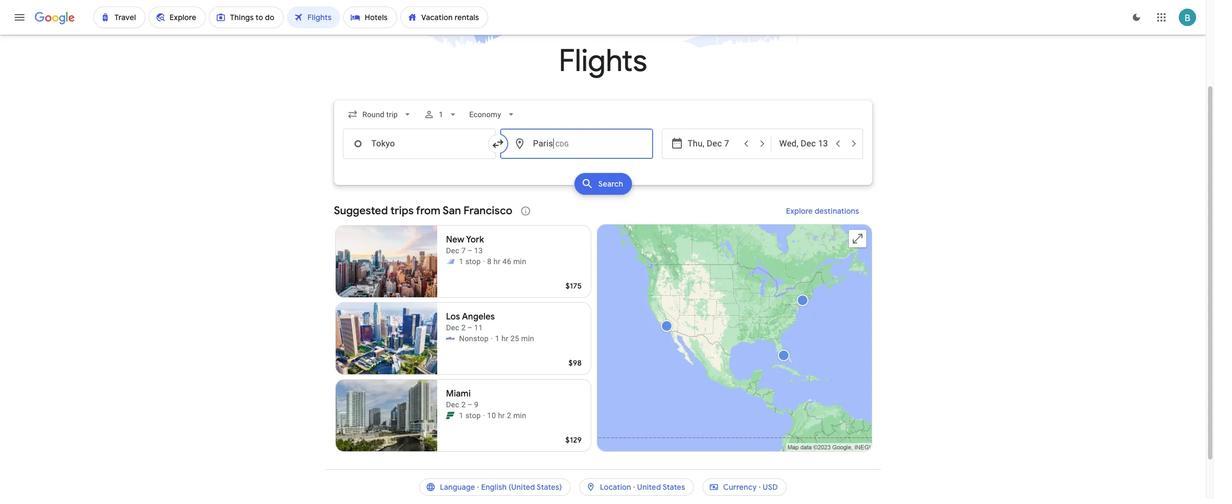Task type: describe. For each thing, give the bounding box(es) containing it.
7 – 13
[[462, 246, 483, 255]]

$129
[[566, 435, 582, 445]]

dec inside miami dec 2 – 9
[[446, 401, 460, 409]]

miami
[[446, 389, 471, 399]]

angeles
[[462, 312, 495, 322]]

25
[[511, 334, 519, 343]]

nonstop
[[459, 334, 489, 343]]

suggested trips from san francisco region
[[334, 198, 872, 456]]

suggested trips from san francisco
[[334, 204, 513, 218]]

98 US dollars text field
[[569, 358, 582, 368]]

10
[[487, 411, 496, 420]]

los
[[446, 312, 460, 322]]

flights
[[559, 42, 647, 80]]

york
[[466, 234, 484, 245]]

min for miami
[[514, 411, 527, 420]]

suggested
[[334, 204, 388, 218]]

1 hr 25 min
[[495, 334, 534, 343]]

frontier and spirit image
[[446, 257, 455, 266]]

from
[[416, 204, 441, 218]]

2 – 11
[[462, 323, 483, 332]]

dec for los
[[446, 323, 460, 332]]

 image for new york
[[483, 256, 485, 267]]

stop for york
[[466, 257, 481, 266]]

explore destinations button
[[773, 198, 872, 224]]

language
[[440, 483, 475, 492]]

1 button
[[419, 101, 463, 128]]

united states
[[638, 483, 686, 492]]

new
[[446, 234, 465, 245]]

2 – 9
[[462, 401, 479, 409]]

8 hr 46 min
[[487, 257, 527, 266]]

dec for new
[[446, 246, 460, 255]]

destinations
[[815, 206, 859, 216]]

united
[[638, 483, 661, 492]]

hr for new york
[[494, 257, 501, 266]]

8
[[487, 257, 492, 266]]

currency
[[724, 483, 757, 492]]

search button
[[575, 173, 632, 195]]

stop for dec
[[466, 411, 481, 420]]



Task type: locate. For each thing, give the bounding box(es) containing it.
explore
[[786, 206, 813, 216]]

46
[[503, 257, 512, 266]]

jetblue image
[[446, 334, 455, 343]]

1 vertical spatial dec
[[446, 323, 460, 332]]

search
[[598, 179, 623, 189]]

hr left "25"
[[502, 334, 509, 343]]

1 vertical spatial  image
[[483, 410, 485, 421]]

swap origin and destination. image
[[491, 137, 505, 150]]

1  image from the top
[[483, 256, 485, 267]]

trips
[[391, 204, 414, 218]]

frontier image
[[446, 411, 455, 420]]

new york dec 7 – 13
[[446, 234, 484, 255]]

hr
[[494, 257, 501, 266], [502, 334, 509, 343], [498, 411, 505, 420]]

min right "25"
[[521, 334, 534, 343]]

states)
[[537, 483, 562, 492]]

 image left "8" on the left bottom of the page
[[483, 256, 485, 267]]

1 vertical spatial 1 stop
[[459, 411, 481, 420]]

1 stop from the top
[[466, 257, 481, 266]]

None field
[[343, 105, 417, 124], [465, 105, 521, 124], [343, 105, 417, 124], [465, 105, 521, 124]]

2 dec from the top
[[446, 323, 460, 332]]

dec
[[446, 246, 460, 255], [446, 323, 460, 332], [446, 401, 460, 409]]

None text field
[[343, 129, 496, 159], [500, 129, 653, 159], [343, 129, 496, 159], [500, 129, 653, 159]]

1 1 stop from the top
[[459, 257, 481, 266]]

0 vertical spatial dec
[[446, 246, 460, 255]]

0 vertical spatial  image
[[483, 256, 485, 267]]

1 stop for dec
[[459, 411, 481, 420]]

0 vertical spatial 1 stop
[[459, 257, 481, 266]]

states
[[663, 483, 686, 492]]

1
[[439, 110, 443, 119], [459, 257, 464, 266], [495, 334, 500, 343], [459, 411, 464, 420]]

hr for miami
[[498, 411, 505, 420]]

3 dec from the top
[[446, 401, 460, 409]]

2 vertical spatial dec
[[446, 401, 460, 409]]

english (united states)
[[481, 483, 562, 492]]

0 vertical spatial stop
[[466, 257, 481, 266]]

change appearance image
[[1124, 4, 1150, 30]]

2 stop from the top
[[466, 411, 481, 420]]

2 vertical spatial hr
[[498, 411, 505, 420]]

 image left 10
[[483, 410, 485, 421]]

min for los angeles
[[521, 334, 534, 343]]

explore destinations
[[786, 206, 859, 216]]

$175
[[566, 281, 582, 291]]

$98
[[569, 358, 582, 368]]

 image for miami
[[483, 410, 485, 421]]

Departure text field
[[688, 129, 738, 158]]

1 vertical spatial stop
[[466, 411, 481, 420]]

los angeles dec 2 – 11
[[446, 312, 495, 332]]

1 inside popup button
[[439, 110, 443, 119]]

main menu image
[[13, 11, 26, 24]]

usd
[[763, 483, 778, 492]]

2 vertical spatial min
[[514, 411, 527, 420]]

0 vertical spatial min
[[514, 257, 527, 266]]

175 US dollars text field
[[566, 281, 582, 291]]

hr left 2 at bottom
[[498, 411, 505, 420]]

Return text field
[[780, 129, 830, 158]]

1 vertical spatial min
[[521, 334, 534, 343]]

1 vertical spatial hr
[[502, 334, 509, 343]]

1 dec from the top
[[446, 246, 460, 255]]

10 hr 2 min
[[487, 411, 527, 420]]

dec up frontier and spirit icon
[[446, 246, 460, 255]]

francisco
[[464, 204, 513, 218]]

min for new york
[[514, 257, 527, 266]]

1 stop down 7 – 13
[[459, 257, 481, 266]]

stop down 7 – 13
[[466, 257, 481, 266]]

129 US dollars text field
[[566, 435, 582, 445]]

1 stop
[[459, 257, 481, 266], [459, 411, 481, 420]]

1 stop for york
[[459, 257, 481, 266]]

english
[[481, 483, 507, 492]]

location
[[600, 483, 632, 492]]

2
[[507, 411, 512, 420]]

0 vertical spatial hr
[[494, 257, 501, 266]]

min
[[514, 257, 527, 266], [521, 334, 534, 343], [514, 411, 527, 420]]

min right the 46
[[514, 257, 527, 266]]

stop down 2 – 9
[[466, 411, 481, 420]]

dec down los at the bottom left of page
[[446, 323, 460, 332]]

min right 2 at bottom
[[514, 411, 527, 420]]

hr right "8" on the left bottom of the page
[[494, 257, 501, 266]]

hr for los angeles
[[502, 334, 509, 343]]

2  image from the top
[[483, 410, 485, 421]]

miami dec 2 – 9
[[446, 389, 479, 409]]

dec inside the new york dec 7 – 13
[[446, 246, 460, 255]]

2 1 stop from the top
[[459, 411, 481, 420]]

 image
[[491, 333, 493, 344]]

san
[[443, 204, 461, 218]]

stop
[[466, 257, 481, 266], [466, 411, 481, 420]]

(united
[[509, 483, 535, 492]]

Flight search field
[[325, 100, 881, 198]]

1 stop down 2 – 9
[[459, 411, 481, 420]]

dec inside los angeles dec 2 – 11
[[446, 323, 460, 332]]

dec up frontier image
[[446, 401, 460, 409]]

 image
[[483, 256, 485, 267], [483, 410, 485, 421]]



Task type: vqa. For each thing, say whether or not it's contained in the screenshot.


